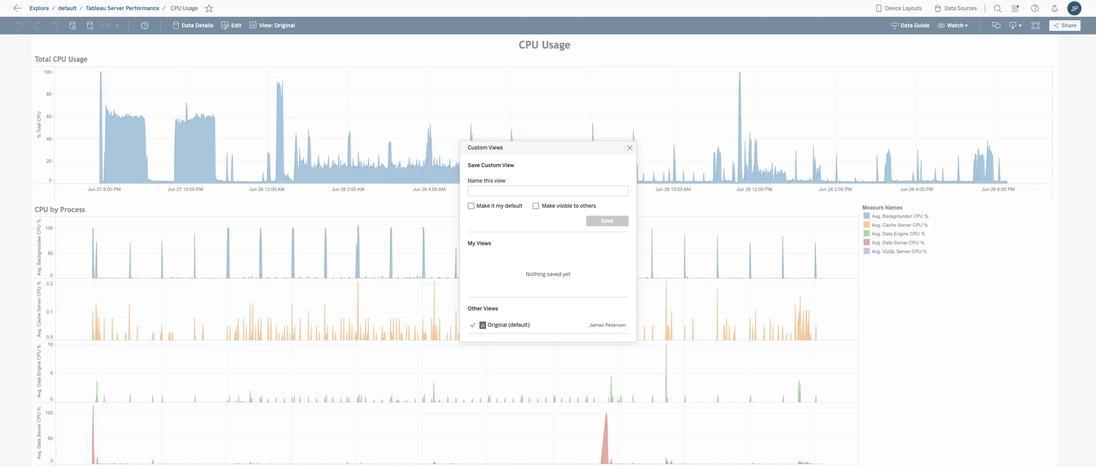 Task type: describe. For each thing, give the bounding box(es) containing it.
content
[[48, 7, 76, 15]]

3 / from the left
[[162, 5, 165, 11]]

skip
[[23, 7, 38, 15]]

explore / default / tableau server performance /
[[30, 5, 165, 11]]

skip to content
[[23, 7, 76, 15]]

2 / from the left
[[80, 5, 83, 11]]

server
[[107, 5, 124, 11]]

cpu
[[171, 5, 182, 11]]

1 / from the left
[[52, 5, 55, 11]]



Task type: vqa. For each thing, say whether or not it's contained in the screenshot.
by text only_f5he34f icon within Recents link
no



Task type: locate. For each thing, give the bounding box(es) containing it.
2 horizontal spatial /
[[162, 5, 165, 11]]

1 horizontal spatial /
[[80, 5, 83, 11]]

to
[[40, 7, 47, 15]]

0 horizontal spatial /
[[52, 5, 55, 11]]

explore
[[30, 5, 49, 11]]

performance
[[126, 5, 159, 11]]

/
[[52, 5, 55, 11], [80, 5, 83, 11], [162, 5, 165, 11]]

/ right to
[[52, 5, 55, 11]]

default link
[[58, 5, 77, 12]]

tableau
[[86, 5, 106, 11]]

usage
[[183, 5, 198, 11]]

default
[[58, 5, 77, 11]]

tableau server performance link
[[85, 5, 160, 12]]

cpu usage element
[[168, 5, 200, 11]]

/ right the default
[[80, 5, 83, 11]]

/ left cpu
[[162, 5, 165, 11]]

skip to content link
[[21, 5, 90, 17]]

explore link
[[29, 5, 49, 12]]

cpu usage
[[171, 5, 198, 11]]



